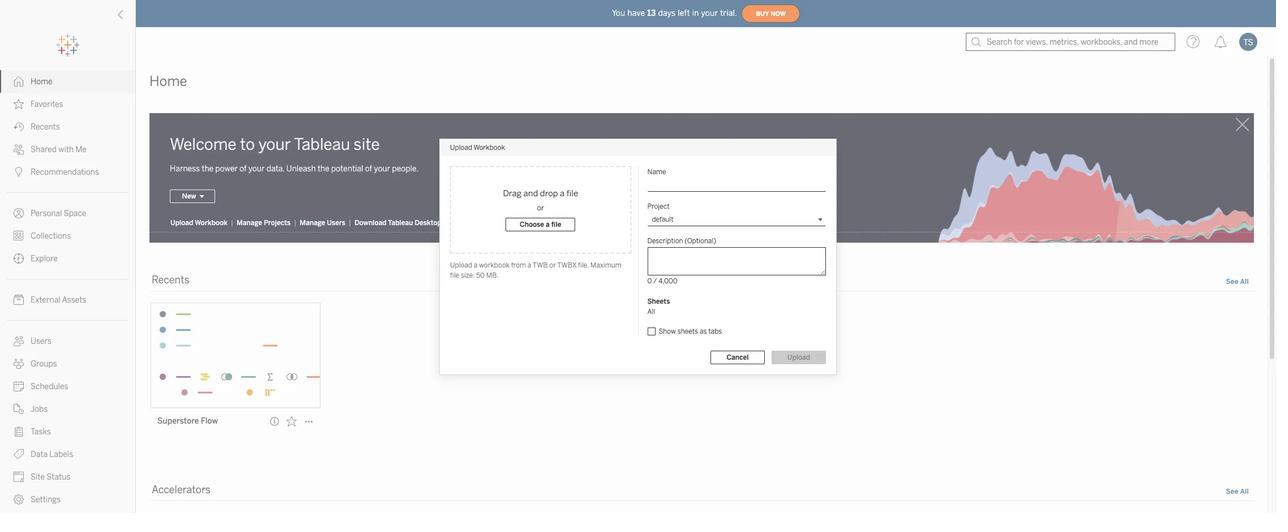 Task type: locate. For each thing, give the bounding box(es) containing it.
tableau up unleash
[[294, 135, 350, 154]]

drag
[[503, 188, 522, 198]]

0 horizontal spatial home
[[31, 77, 53, 87]]

see all link
[[1226, 277, 1250, 288], [1226, 487, 1250, 499]]

0 horizontal spatial |
[[231, 219, 233, 227]]

see all link for accelerators
[[1226, 487, 1250, 499]]

users link
[[0, 330, 135, 353]]

external assets
[[31, 296, 86, 305]]

0 horizontal spatial recents
[[31, 122, 60, 132]]

0 vertical spatial or
[[537, 204, 544, 212]]

twbx
[[557, 261, 577, 269]]

0 horizontal spatial of
[[240, 164, 247, 174]]

0 / 4,000
[[647, 277, 678, 285]]

1 vertical spatial see all
[[1226, 488, 1249, 496]]

left
[[678, 8, 690, 18]]

default button
[[647, 213, 826, 226]]

tableau left prep
[[484, 219, 509, 227]]

0
[[647, 277, 652, 285]]

schedules
[[31, 382, 68, 392]]

file inside button
[[551, 221, 561, 228]]

2 see from the top
[[1226, 488, 1239, 496]]

choose a file
[[520, 221, 561, 228]]

|
[[231, 219, 233, 227], [294, 219, 296, 227], [349, 219, 351, 227]]

2 see all link from the top
[[1226, 487, 1250, 499]]

sheets
[[678, 328, 698, 335]]

0 vertical spatial see all
[[1226, 278, 1249, 286]]

50
[[476, 272, 485, 279]]

file right drop
[[567, 188, 578, 198]]

1 vertical spatial workbook
[[195, 219, 228, 227]]

upload workbook | manage projects | manage users | download tableau desktop
[[170, 219, 442, 227]]

your right 'in'
[[701, 8, 718, 18]]

| right manage users "link"
[[349, 219, 351, 227]]

tableau left desktop
[[388, 219, 413, 227]]

see for accelerators
[[1226, 488, 1239, 496]]

1 vertical spatial users
[[31, 337, 51, 347]]

1 vertical spatial or
[[549, 261, 556, 269]]

0 horizontal spatial the
[[202, 164, 214, 174]]

prep
[[511, 219, 526, 227]]

cancel button
[[711, 351, 765, 364]]

file left size:
[[450, 272, 459, 279]]

0 horizontal spatial file
[[450, 272, 459, 279]]

your left people.
[[374, 164, 390, 174]]

from
[[511, 261, 526, 269]]

| left manage projects link
[[231, 219, 233, 227]]

site
[[354, 135, 380, 154]]

0 horizontal spatial download
[[355, 219, 387, 227]]

download right desktop
[[451, 219, 483, 227]]

show
[[659, 328, 676, 335]]

1 horizontal spatial file
[[551, 221, 561, 228]]

description
[[647, 237, 683, 245]]

1 the from the left
[[202, 164, 214, 174]]

manage projects link
[[236, 219, 291, 228]]

home link
[[0, 70, 135, 93]]

superstore
[[157, 417, 199, 427]]

1 horizontal spatial manage
[[300, 219, 325, 227]]

of right power
[[240, 164, 247, 174]]

now
[[771, 10, 786, 17]]

a right choose
[[546, 221, 550, 228]]

a right drop
[[560, 188, 565, 198]]

download right manage users "link"
[[355, 219, 387, 227]]

builder
[[528, 219, 551, 227]]

or right "twb"
[[549, 261, 556, 269]]

1 horizontal spatial recents
[[152, 274, 189, 287]]

see all link for recents
[[1226, 277, 1250, 288]]

buy now
[[756, 10, 786, 17]]

0 vertical spatial file
[[567, 188, 578, 198]]

0 vertical spatial see
[[1226, 278, 1239, 286]]

shared with me
[[31, 145, 87, 155]]

workbook down new 'popup button'
[[195, 219, 228, 227]]

file inside drag and drop a file or
[[567, 188, 578, 198]]

twb
[[533, 261, 548, 269]]

0 horizontal spatial users
[[31, 337, 51, 347]]

home
[[149, 73, 187, 89], [31, 77, 53, 87]]

1 see from the top
[[1226, 278, 1239, 286]]

upload
[[450, 144, 472, 151], [170, 219, 193, 227], [450, 261, 472, 269], [788, 354, 810, 362]]

the
[[202, 164, 214, 174], [318, 164, 329, 174]]

13
[[647, 8, 656, 18]]

trial.
[[720, 8, 737, 18]]

the right unleash
[[318, 164, 329, 174]]

upload a workbook from a twb or twbx file. maximum file size: 50 mb.
[[450, 261, 622, 279]]

choose a file button
[[506, 218, 576, 231]]

or inside upload a workbook from a twb or twbx file. maximum file size: 50 mb.
[[549, 261, 556, 269]]

1 see all link from the top
[[1226, 277, 1250, 288]]

tabs
[[708, 328, 722, 335]]

all for recents
[[1240, 278, 1249, 286]]

users down potential
[[327, 219, 345, 227]]

file inside upload a workbook from a twb or twbx file. maximum file size: 50 mb.
[[450, 272, 459, 279]]

0 horizontal spatial or
[[537, 204, 544, 212]]

settings
[[31, 495, 61, 505]]

to
[[240, 135, 255, 154]]

download
[[355, 219, 387, 227], [451, 219, 483, 227]]

workbook inside dialog
[[474, 144, 505, 151]]

1 horizontal spatial tableau
[[388, 219, 413, 227]]

new
[[182, 193, 196, 201]]

recommendations link
[[0, 161, 135, 183]]

in
[[692, 8, 699, 18]]

1 vertical spatial see all link
[[1226, 487, 1250, 499]]

harness
[[170, 164, 200, 174]]

of right potential
[[365, 164, 372, 174]]

file right builder
[[551, 221, 561, 228]]

1 of from the left
[[240, 164, 247, 174]]

new button
[[170, 190, 215, 204]]

or up builder
[[537, 204, 544, 212]]

1 horizontal spatial |
[[294, 219, 296, 227]]

0 vertical spatial recents
[[31, 122, 60, 132]]

file
[[567, 188, 578, 198], [551, 221, 561, 228], [450, 272, 459, 279]]

the left power
[[202, 164, 214, 174]]

data labels
[[31, 450, 73, 460]]

upload inside upload a workbook from a twb or twbx file. maximum file size: 50 mb.
[[450, 261, 472, 269]]

1 horizontal spatial users
[[327, 219, 345, 227]]

assets
[[62, 296, 86, 305]]

you have 13 days left in your trial.
[[612, 8, 737, 18]]

0 horizontal spatial workbook
[[195, 219, 228, 227]]

your left data.
[[248, 164, 265, 174]]

2 | from the left
[[294, 219, 296, 227]]

groups link
[[0, 353, 135, 375]]

site status
[[31, 473, 70, 482]]

see all for accelerators
[[1226, 488, 1249, 496]]

see all
[[1226, 278, 1249, 286], [1226, 488, 1249, 496]]

1 horizontal spatial of
[[365, 164, 372, 174]]

manage left projects
[[237, 219, 262, 227]]

a
[[560, 188, 565, 198], [546, 221, 550, 228], [474, 261, 478, 269], [528, 261, 531, 269]]

of
[[240, 164, 247, 174], [365, 164, 372, 174]]

2 vertical spatial all
[[1240, 488, 1249, 496]]

all
[[1240, 278, 1249, 286], [647, 308, 655, 316], [1240, 488, 1249, 496]]

explore link
[[0, 247, 135, 270]]

upload inside button
[[788, 354, 810, 362]]

a up 50
[[474, 261, 478, 269]]

2 the from the left
[[318, 164, 329, 174]]

manage
[[237, 219, 262, 227], [300, 219, 325, 227]]

flow
[[201, 417, 218, 427]]

1 horizontal spatial workbook
[[474, 144, 505, 151]]

0 vertical spatial all
[[1240, 278, 1249, 286]]

2 see all from the top
[[1226, 488, 1249, 496]]

2 vertical spatial file
[[450, 272, 459, 279]]

shared with me link
[[0, 138, 135, 161]]

1 vertical spatial see
[[1226, 488, 1239, 496]]

as
[[700, 328, 707, 335]]

collections link
[[0, 225, 135, 247]]

all inside the sheets all show sheets as tabs
[[647, 308, 655, 316]]

accelerators
[[152, 484, 211, 497]]

2 horizontal spatial tableau
[[484, 219, 509, 227]]

1 horizontal spatial or
[[549, 261, 556, 269]]

2 horizontal spatial file
[[567, 188, 578, 198]]

manage right projects
[[300, 219, 325, 227]]

(optional)
[[685, 237, 716, 245]]

download tableau prep builder
[[451, 219, 551, 227]]

1 horizontal spatial download
[[451, 219, 483, 227]]

1 vertical spatial all
[[647, 308, 655, 316]]

users up groups
[[31, 337, 51, 347]]

workbook up drag
[[474, 144, 505, 151]]

1 vertical spatial file
[[551, 221, 561, 228]]

a inside choose a file button
[[546, 221, 550, 228]]

and
[[524, 188, 538, 198]]

1 horizontal spatial the
[[318, 164, 329, 174]]

2 horizontal spatial |
[[349, 219, 351, 227]]

desktop
[[415, 219, 442, 227]]

your
[[701, 8, 718, 18], [258, 135, 291, 154], [248, 164, 265, 174], [374, 164, 390, 174]]

workbook
[[479, 261, 510, 269]]

sheets
[[647, 298, 670, 305]]

site status link
[[0, 466, 135, 489]]

0 vertical spatial see all link
[[1226, 277, 1250, 288]]

or
[[537, 204, 544, 212], [549, 261, 556, 269]]

0 vertical spatial workbook
[[474, 144, 505, 151]]

drag and drop a file or
[[503, 188, 578, 212]]

0 horizontal spatial manage
[[237, 219, 262, 227]]

1 see all from the top
[[1226, 278, 1249, 286]]

| right projects
[[294, 219, 296, 227]]

see
[[1226, 278, 1239, 286], [1226, 488, 1239, 496]]



Task type: describe. For each thing, give the bounding box(es) containing it.
1 vertical spatial recents
[[152, 274, 189, 287]]

manage users link
[[299, 219, 346, 228]]

tasks
[[31, 428, 51, 437]]

welcome to your tableau site
[[170, 135, 380, 154]]

1 | from the left
[[231, 219, 233, 227]]

favorites link
[[0, 93, 135, 116]]

upload for upload a workbook from a twb or twbx file. maximum file size: 50 mb.
[[450, 261, 472, 269]]

you
[[612, 8, 625, 18]]

data.
[[267, 164, 285, 174]]

jobs link
[[0, 398, 135, 421]]

with
[[58, 145, 74, 155]]

shared
[[31, 145, 57, 155]]

settings link
[[0, 489, 135, 511]]

mb.
[[486, 272, 499, 279]]

jobs
[[31, 405, 48, 414]]

upload workbook button
[[170, 219, 228, 228]]

name
[[647, 168, 666, 176]]

a left "twb"
[[528, 261, 531, 269]]

personal space
[[31, 209, 86, 219]]

data labels link
[[0, 443, 135, 466]]

superstore flow
[[157, 417, 218, 427]]

groups
[[31, 360, 57, 369]]

unleash
[[286, 164, 316, 174]]

size:
[[461, 272, 475, 279]]

potential
[[331, 164, 363, 174]]

days
[[658, 8, 676, 18]]

buy
[[756, 10, 769, 17]]

welcome
[[170, 135, 236, 154]]

external assets link
[[0, 289, 135, 311]]

recents link
[[0, 116, 135, 138]]

Description (Optional) text field
[[647, 247, 826, 275]]

power
[[215, 164, 238, 174]]

workbook for upload workbook
[[474, 144, 505, 151]]

2 manage from the left
[[300, 219, 325, 227]]

me
[[76, 145, 87, 155]]

status
[[47, 473, 70, 482]]

navigation panel element
[[0, 34, 135, 511]]

tasks link
[[0, 421, 135, 443]]

personal space link
[[0, 202, 135, 225]]

buy now button
[[742, 5, 800, 23]]

drop
[[540, 188, 558, 198]]

schedules link
[[0, 375, 135, 398]]

users inside users "link"
[[31, 337, 51, 347]]

maximum
[[590, 261, 622, 269]]

0 vertical spatial users
[[327, 219, 345, 227]]

have
[[628, 8, 645, 18]]

see for recents
[[1226, 278, 1239, 286]]

upload for upload workbook
[[450, 144, 472, 151]]

space
[[64, 209, 86, 219]]

upload workbook dialog
[[440, 139, 836, 375]]

download tableau prep builder link
[[450, 219, 552, 228]]

labels
[[49, 450, 73, 460]]

upload button
[[772, 351, 826, 364]]

/
[[653, 277, 657, 285]]

explore
[[31, 254, 58, 264]]

main navigation. press the up and down arrow keys to access links. element
[[0, 70, 135, 511]]

2 of from the left
[[365, 164, 372, 174]]

choose
[[520, 221, 544, 228]]

2 download from the left
[[451, 219, 483, 227]]

upload for upload
[[788, 354, 810, 362]]

sheets all show sheets as tabs
[[647, 298, 722, 335]]

default
[[652, 215, 674, 223]]

a inside drag and drop a file or
[[560, 188, 565, 198]]

or inside drag and drop a file or
[[537, 204, 544, 212]]

upload workbook
[[450, 144, 505, 151]]

download tableau desktop link
[[354, 219, 442, 228]]

projects
[[264, 219, 291, 227]]

description (optional)
[[647, 237, 716, 245]]

cancel
[[727, 354, 749, 362]]

all for accelerators
[[1240, 488, 1249, 496]]

1 download from the left
[[355, 219, 387, 227]]

0 horizontal spatial tableau
[[294, 135, 350, 154]]

3 | from the left
[[349, 219, 351, 227]]

upload for upload workbook | manage projects | manage users | download tableau desktop
[[170, 219, 193, 227]]

personal
[[31, 209, 62, 219]]

file.
[[578, 261, 589, 269]]

workbook for upload workbook | manage projects | manage users | download tableau desktop
[[195, 219, 228, 227]]

see all for recents
[[1226, 278, 1249, 286]]

harness the power of your data. unleash the potential of your people.
[[170, 164, 419, 174]]

recents inside main navigation. press the up and down arrow keys to access links. "element"
[[31, 122, 60, 132]]

1 manage from the left
[[237, 219, 262, 227]]

Name text field
[[647, 178, 826, 192]]

home inside main navigation. press the up and down arrow keys to access links. "element"
[[31, 77, 53, 87]]

your up data.
[[258, 135, 291, 154]]

data
[[31, 450, 48, 460]]

favorites
[[31, 100, 63, 109]]

collections
[[31, 232, 71, 241]]

site
[[31, 473, 45, 482]]

1 horizontal spatial home
[[149, 73, 187, 89]]



Task type: vqa. For each thing, say whether or not it's contained in the screenshot.
topmost or
yes



